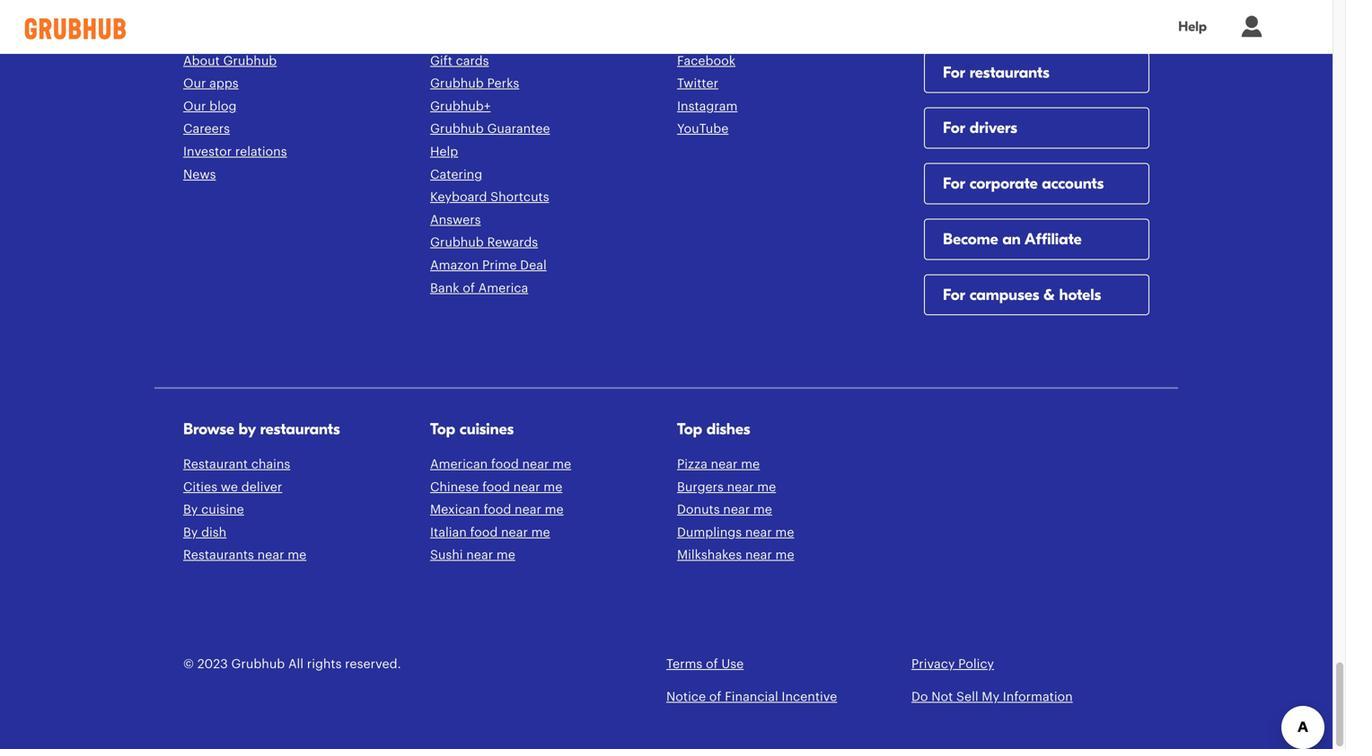 Task type: locate. For each thing, give the bounding box(es) containing it.
top up american
[[430, 420, 455, 439]]

2 by from the top
[[183, 526, 198, 539]]

not
[[932, 690, 953, 703]]

mexican food near me
[[430, 503, 564, 516]]

me up the donuts near me link
[[757, 481, 776, 493]]

donuts near me link
[[677, 503, 772, 516]]

gift
[[430, 55, 453, 67]]

by left dish
[[183, 526, 198, 539]]

gift cards link
[[430, 55, 489, 67]]

our down about in the left top of the page
[[183, 77, 206, 90]]

for for for drivers
[[943, 119, 966, 138]]

1 our from the top
[[183, 77, 206, 90]]

facebook
[[677, 55, 736, 67]]

by
[[183, 503, 198, 516], [183, 526, 198, 539]]

near up the donuts near me link
[[727, 481, 754, 493]]

do not sell my information
[[912, 690, 1073, 703]]

2023
[[197, 658, 228, 670]]

amazon
[[430, 259, 479, 272]]

1 horizontal spatial restaurants
[[970, 63, 1050, 82]]

1 by from the top
[[183, 503, 198, 516]]

top for top cuisines
[[430, 420, 455, 439]]

cities we deliver
[[183, 481, 282, 493]]

do not sell my information link
[[912, 690, 1073, 703]]

italian
[[430, 526, 467, 539]]

our blog
[[183, 100, 237, 113]]

0 vertical spatial help link
[[1161, 7, 1225, 47]]

pizza near me
[[677, 458, 760, 471]]

for for for corporate accounts
[[943, 174, 966, 193]]

0 horizontal spatial help link
[[430, 146, 458, 158]]

youtube link
[[677, 123, 729, 135]]

help link
[[1161, 7, 1225, 47], [430, 146, 458, 158]]

cities we deliver link
[[183, 481, 282, 493]]

restaurant
[[183, 458, 248, 471]]

our apps
[[183, 77, 239, 90]]

prime
[[482, 259, 517, 272]]

&
[[1044, 285, 1055, 304]]

1 horizontal spatial top
[[677, 420, 702, 439]]

0 horizontal spatial top
[[430, 420, 455, 439]]

grubhub for grubhub rewards
[[430, 236, 484, 249]]

me up dumplings near me
[[753, 503, 772, 516]]

of left use
[[706, 658, 718, 670]]

financial
[[725, 690, 778, 703]]

news
[[183, 168, 216, 181]]

rewards
[[487, 236, 538, 249]]

investor relations link
[[183, 146, 287, 158]]

restaurants up drivers
[[970, 63, 1050, 82]]

1 horizontal spatial help
[[1179, 19, 1207, 35]]

by for by dish
[[183, 526, 198, 539]]

perks
[[487, 77, 519, 90]]

restaurants up chains on the left
[[260, 420, 340, 439]]

youtube
[[677, 123, 729, 135]]

2 vertical spatial of
[[709, 690, 722, 703]]

0 vertical spatial our
[[183, 77, 206, 90]]

grubhub rewards link
[[430, 236, 538, 249]]

of for notice
[[709, 690, 722, 703]]

grubhub perks
[[430, 77, 519, 90]]

for left corporate
[[943, 174, 966, 193]]

pizza
[[677, 458, 708, 471]]

our apps link
[[183, 77, 239, 90]]

answers
[[430, 214, 481, 226]]

for corporate accounts
[[943, 174, 1104, 193]]

restaurants near me link
[[183, 549, 306, 562]]

for left drivers
[[943, 119, 966, 138]]

information
[[1003, 690, 1073, 703]]

top up "pizza"
[[677, 420, 702, 439]]

for for for restaurants
[[943, 63, 966, 82]]

me right restaurants
[[288, 549, 306, 562]]

american
[[430, 458, 488, 471]]

for left campuses
[[943, 285, 966, 304]]

1 vertical spatial restaurants
[[260, 420, 340, 439]]

of for terms
[[706, 658, 718, 670]]

food for italian
[[470, 526, 498, 539]]

for
[[943, 63, 966, 82], [943, 119, 966, 138], [943, 174, 966, 193], [943, 285, 966, 304]]

by down cities
[[183, 503, 198, 516]]

4 for from the top
[[943, 285, 966, 304]]

0 horizontal spatial help
[[430, 146, 458, 158]]

1 top from the left
[[430, 420, 455, 439]]

me up chinese food near me
[[552, 458, 571, 471]]

american food near me
[[430, 458, 571, 471]]

2 our from the top
[[183, 100, 206, 113]]

reserved.
[[345, 658, 401, 670]]

for campuses & hotels link
[[924, 274, 1150, 497]]

1 vertical spatial of
[[706, 658, 718, 670]]

news link
[[183, 168, 216, 181]]

sell
[[957, 690, 979, 703]]

2 top from the left
[[677, 420, 702, 439]]

food for mexican
[[484, 503, 511, 516]]

food for american
[[491, 458, 519, 471]]

near up dumplings near me link
[[723, 503, 750, 516]]

3 for from the top
[[943, 174, 966, 193]]

investor
[[183, 146, 232, 158]]

food up mexican food near me
[[482, 481, 510, 493]]

0 vertical spatial by
[[183, 503, 198, 516]]

our up "careers"
[[183, 100, 206, 113]]

1 vertical spatial help
[[430, 146, 458, 158]]

top for top dishes
[[677, 420, 702, 439]]

by dish link
[[183, 526, 227, 539]]

cards
[[456, 55, 489, 67]]

restaurants
[[970, 63, 1050, 82], [260, 420, 340, 439]]

keyboard shortcuts
[[430, 191, 549, 204]]

accounts
[[1042, 174, 1104, 193]]

milkshakes near me link
[[677, 549, 794, 562]]

grubhub+ link
[[430, 100, 491, 113]]

by
[[239, 420, 256, 439]]

me up the milkshakes near me
[[775, 526, 794, 539]]

burgers near me
[[677, 481, 776, 493]]

0 vertical spatial of
[[463, 282, 475, 294]]

food down "chinese food near me" link
[[484, 503, 511, 516]]

browse
[[183, 420, 234, 439]]

grubhub down answers at top
[[430, 236, 484, 249]]

me down italian food near me
[[497, 549, 515, 562]]

of right "bank"
[[463, 282, 475, 294]]

grubhub down grubhub+
[[430, 123, 484, 135]]

blog
[[209, 100, 237, 113]]

me up burgers near me link
[[741, 458, 760, 471]]

dumplings
[[677, 526, 742, 539]]

careers link
[[183, 123, 230, 135]]

of right the notice
[[709, 690, 722, 703]]

0 vertical spatial help
[[1179, 19, 1207, 35]]

food
[[491, 458, 519, 471], [482, 481, 510, 493], [484, 503, 511, 516], [470, 526, 498, 539]]

1 vertical spatial by
[[183, 526, 198, 539]]

shortcuts
[[491, 191, 549, 204]]

grubhub left all
[[231, 658, 285, 670]]

grubhub+
[[430, 100, 491, 113]]

grubhub image
[[18, 18, 133, 40]]

american food near me link
[[430, 458, 571, 471]]

terms of use
[[666, 658, 744, 670]]

near down mexican food near me
[[501, 526, 528, 539]]

relations
[[235, 146, 287, 158]]

facebook link
[[677, 55, 736, 67]]

notice
[[666, 690, 706, 703]]

america
[[478, 282, 528, 294]]

food up chinese food near me
[[491, 458, 519, 471]]

2 for from the top
[[943, 119, 966, 138]]

grubhub down gift cards link
[[430, 77, 484, 90]]

for up for drivers at the top of page
[[943, 63, 966, 82]]

© 2023 grubhub all rights reserved.
[[183, 658, 401, 670]]

keyboard shortcuts link
[[430, 191, 549, 204]]

privacy policy link
[[912, 658, 994, 670]]

near down dumplings near me link
[[745, 549, 772, 562]]

become an affiliate
[[943, 230, 1082, 249]]

1 vertical spatial our
[[183, 100, 206, 113]]

donuts
[[677, 503, 720, 516]]

food up sushi near me
[[470, 526, 498, 539]]

1 for from the top
[[943, 63, 966, 82]]



Task type: vqa. For each thing, say whether or not it's contained in the screenshot.
Gift cards link
yes



Task type: describe. For each thing, give the bounding box(es) containing it.
by cuisine link
[[183, 503, 244, 516]]

corporate
[[970, 174, 1038, 193]]

gift cards
[[430, 55, 489, 67]]

grubhub for grubhub perks
[[430, 77, 484, 90]]

we
[[221, 481, 238, 493]]

1 horizontal spatial help link
[[1161, 7, 1225, 47]]

me down american food near me
[[544, 481, 563, 493]]

our for our blog
[[183, 100, 206, 113]]

for for for campuses & hotels
[[943, 285, 966, 304]]

privacy
[[912, 658, 955, 670]]

help for bottom the help link
[[430, 146, 458, 158]]

near down american food near me
[[513, 481, 540, 493]]

become
[[943, 230, 998, 249]]

grubhub perks link
[[430, 77, 519, 90]]

catering
[[430, 168, 482, 181]]

about grubhub
[[183, 55, 277, 67]]

deal
[[520, 259, 547, 272]]

italian food near me link
[[430, 526, 550, 539]]

for corporate accounts link
[[924, 163, 1150, 386]]

privacy policy
[[912, 658, 994, 670]]

top dishes
[[677, 420, 750, 439]]

near down chinese food near me
[[515, 503, 542, 516]]

for drivers link
[[924, 108, 1150, 330]]

amazon prime deal link
[[430, 259, 547, 272]]

near down italian food near me link
[[466, 549, 493, 562]]

burgers
[[677, 481, 724, 493]]

me down dumplings near me link
[[776, 549, 794, 562]]

near up chinese food near me
[[522, 458, 549, 471]]

terms
[[666, 658, 703, 670]]

dish
[[201, 526, 227, 539]]

deliver
[[241, 481, 282, 493]]

campuses
[[970, 285, 1039, 304]]

me down mexican food near me link at the left bottom of page
[[531, 526, 550, 539]]

grubhub guarantee
[[430, 123, 550, 135]]

apps
[[209, 77, 239, 90]]

0 horizontal spatial restaurants
[[260, 420, 340, 439]]

0 vertical spatial restaurants
[[970, 63, 1050, 82]]

about grubhub link
[[183, 55, 277, 67]]

cuisine
[[201, 503, 244, 516]]

instagram
[[677, 100, 738, 113]]

our for our apps
[[183, 77, 206, 90]]

near up burgers near me
[[711, 458, 738, 471]]

restaurant chains
[[183, 458, 290, 471]]

rights
[[307, 658, 342, 670]]

help for the help link to the right
[[1179, 19, 1207, 35]]

affiliate
[[1025, 230, 1082, 249]]

restaurants
[[183, 549, 254, 562]]

notice of financial incentive link
[[666, 690, 837, 703]]

hotels
[[1059, 285, 1101, 304]]

grubhub guarantee link
[[430, 123, 550, 135]]

twitter
[[677, 77, 719, 90]]

food for chinese
[[482, 481, 510, 493]]

answers link
[[430, 214, 481, 226]]

for drivers
[[943, 119, 1017, 138]]

me down chinese food near me
[[545, 503, 564, 516]]

keyboard
[[430, 191, 487, 204]]

chinese food near me link
[[430, 481, 563, 493]]

chinese
[[430, 481, 479, 493]]

catering link
[[430, 168, 482, 181]]

near right restaurants
[[257, 549, 284, 562]]

instagram link
[[677, 100, 738, 113]]

policy
[[958, 658, 994, 670]]

guarantee
[[487, 123, 550, 135]]

mexican food near me link
[[430, 503, 564, 516]]

cuisines
[[460, 420, 514, 439]]

restaurants near me
[[183, 549, 306, 562]]

italian food near me
[[430, 526, 550, 539]]

grubhub rewards
[[430, 236, 538, 249]]

sushi near me link
[[430, 549, 515, 562]]

grubhub up apps
[[223, 55, 277, 67]]

sushi near me
[[430, 549, 515, 562]]

about
[[183, 55, 220, 67]]

restaurant chains link
[[183, 458, 290, 471]]

near up the milkshakes near me
[[745, 526, 772, 539]]

amazon prime deal
[[430, 259, 547, 272]]

use
[[722, 658, 744, 670]]

our blog link
[[183, 100, 237, 113]]

milkshakes near me
[[677, 549, 794, 562]]

do
[[912, 690, 928, 703]]

incentive
[[782, 690, 837, 703]]

twitter link
[[677, 77, 719, 90]]

grubhub for grubhub guarantee
[[430, 123, 484, 135]]

donuts near me
[[677, 503, 772, 516]]

of for bank
[[463, 282, 475, 294]]

by dish
[[183, 526, 227, 539]]

my
[[982, 690, 1000, 703]]

milkshakes
[[677, 549, 742, 562]]

cities
[[183, 481, 217, 493]]

1 vertical spatial help link
[[430, 146, 458, 158]]

for restaurants
[[943, 63, 1050, 82]]

by cuisine
[[183, 503, 244, 516]]

burgers near me link
[[677, 481, 776, 493]]

by for by cuisine
[[183, 503, 198, 516]]

for campuses & hotels
[[943, 285, 1101, 304]]

become an affiliate link
[[924, 219, 1150, 441]]



